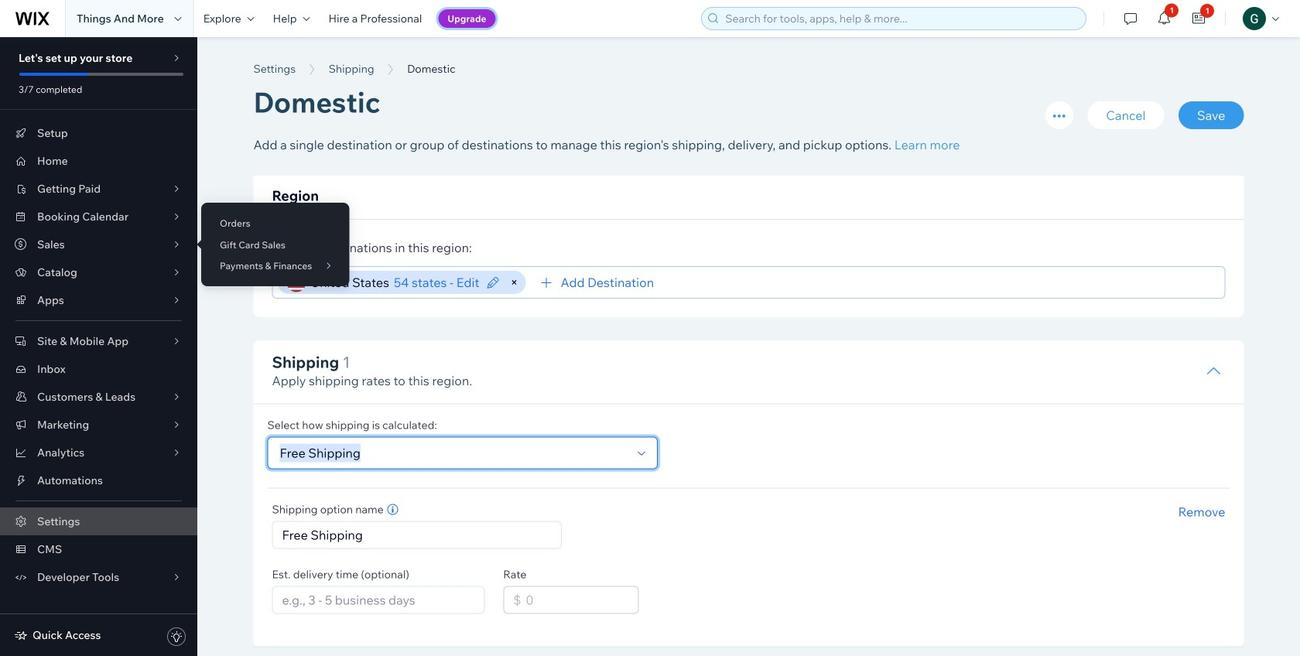 Task type: describe. For each thing, give the bounding box(es) containing it.
sidebar element
[[0, 37, 197, 657]]



Task type: vqa. For each thing, say whether or not it's contained in the screenshot.
0 field
yes



Task type: locate. For each thing, give the bounding box(es) containing it.
e.g., 3 - 5 business days field
[[278, 587, 480, 614]]

None field
[[659, 267, 1218, 298], [275, 438, 631, 469], [659, 267, 1218, 298], [275, 438, 631, 469]]

e.g., Standard Shipping field
[[278, 522, 557, 549]]

arrow up outline image
[[1207, 364, 1222, 380]]

0 field
[[521, 587, 634, 614]]

Search for tools, apps, help & more... field
[[721, 8, 1082, 29]]



